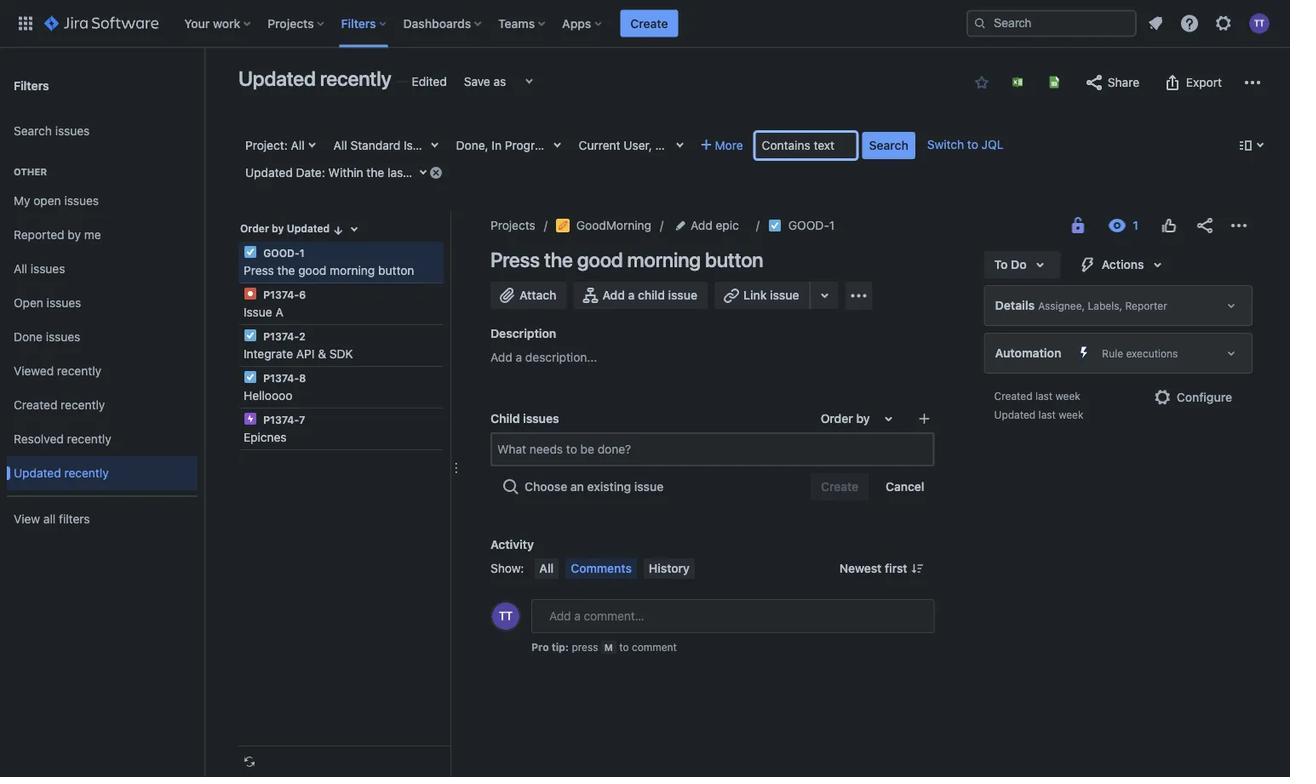 Task type: locate. For each thing, give the bounding box(es) containing it.
by left create child icon
[[857, 412, 870, 426]]

0 horizontal spatial updated recently
[[14, 467, 109, 481]]

0 vertical spatial order
[[240, 223, 269, 235]]

recently for 'created recently' link
[[61, 398, 105, 412]]

order by updated
[[240, 223, 330, 235]]

all up "open"
[[14, 262, 27, 276]]

viewed
[[14, 364, 54, 378]]

1 horizontal spatial add
[[603, 288, 625, 302]]

small image right order by updated
[[332, 224, 345, 237]]

details element
[[985, 285, 1253, 326]]

0 horizontal spatial add
[[491, 351, 513, 365]]

all for all issues
[[14, 262, 27, 276]]

0 horizontal spatial by
[[68, 228, 81, 242]]

1 down order by updated 'link'
[[300, 247, 305, 259]]

projects for projects link
[[491, 219, 536, 233]]

updated inside updated recently link
[[14, 467, 61, 481]]

created down automation
[[995, 390, 1033, 402]]

search left the turtle
[[870, 138, 909, 153]]

updated down the project:
[[245, 166, 293, 180]]

2 horizontal spatial by
[[857, 412, 870, 426]]

0 vertical spatial add
[[691, 219, 713, 233]]

viewed recently
[[14, 364, 101, 378]]

press down projects link
[[491, 248, 540, 272]]

choose an existing issue
[[525, 480, 664, 494]]

press the good morning button up "6"
[[244, 264, 414, 278]]

the up p1374-6
[[277, 264, 295, 278]]

0 horizontal spatial issue
[[244, 305, 272, 320]]

task image up helloooo
[[244, 371, 257, 384]]

0 vertical spatial to
[[735, 138, 748, 153]]

to up details
[[995, 258, 1008, 272]]

1 vertical spatial filters
[[14, 78, 49, 92]]

good-1 down order by updated
[[261, 247, 305, 259]]

small image
[[976, 76, 989, 89], [332, 224, 345, 237]]

p1374- for epicnes
[[263, 414, 299, 426]]

bug,
[[618, 138, 643, 153]]

1 horizontal spatial do
[[1012, 258, 1027, 272]]

p1374- up epicnes
[[263, 414, 299, 426]]

morning down order by updated 'link'
[[330, 264, 375, 278]]

1 horizontal spatial to
[[968, 138, 979, 152]]

all issues
[[14, 262, 65, 276]]

description
[[491, 327, 557, 341]]

0 horizontal spatial to
[[620, 642, 629, 654]]

in
[[492, 138, 502, 153]]

0 horizontal spatial button
[[378, 264, 414, 278]]

create child image
[[918, 412, 932, 426]]

issues for all issues
[[31, 262, 65, 276]]

2
[[299, 331, 306, 343]]

0 horizontal spatial 1
[[300, 247, 305, 259]]

recently down filters dropdown button
[[320, 66, 392, 90]]

all right show:
[[540, 562, 554, 576]]

menu bar
[[531, 559, 699, 579]]

p1374- up helloooo
[[263, 372, 299, 384]]

menu bar containing all
[[531, 559, 699, 579]]

1 horizontal spatial 1
[[411, 166, 416, 180]]

add left epic
[[691, 219, 713, 233]]

Search issues using keywords text field
[[755, 132, 858, 159]]

to left jql
[[968, 138, 979, 152]]

projects inside dropdown button
[[268, 16, 314, 30]]

add for add a child issue
[[603, 288, 625, 302]]

types,
[[436, 138, 472, 153], [579, 138, 615, 153]]

0 vertical spatial filters
[[341, 16, 376, 30]]

order for order by updated
[[240, 223, 269, 235]]

all up date:
[[291, 138, 305, 153]]

0 vertical spatial good-1
[[789, 219, 835, 233]]

order by
[[821, 412, 870, 426]]

task right in
[[518, 138, 544, 153]]

add epic
[[691, 219, 739, 233]]

add left 'child'
[[603, 288, 625, 302]]

banner containing your work
[[0, 0, 1291, 48]]

1 vertical spatial to
[[620, 642, 629, 654]]

1 horizontal spatial task
[[712, 138, 737, 153]]

search for search issues
[[14, 124, 52, 138]]

dashboards button
[[398, 10, 488, 37]]

newest first
[[840, 562, 908, 576]]

share image
[[1195, 216, 1216, 236]]

pro
[[532, 642, 549, 654]]

p1374-2
[[261, 331, 306, 343]]

updated date: within the last 1 week
[[245, 166, 448, 180]]

order inside order by updated 'link'
[[240, 223, 269, 235]]

by inside "other" group
[[68, 228, 81, 242]]

help image
[[1180, 13, 1201, 34]]

task image up integrate
[[244, 329, 257, 343]]

good-1 up link web pages and more image
[[789, 219, 835, 233]]

0 horizontal spatial created
[[14, 398, 57, 412]]

banner
[[0, 0, 1291, 48]]

projects right work
[[268, 16, 314, 30]]

search inside search button
[[870, 138, 909, 153]]

1 horizontal spatial created
[[995, 390, 1033, 402]]

good- left copy link to issue icon
[[789, 219, 830, 233]]

issue right existing at the bottom left of the page
[[635, 480, 664, 494]]

issues for child issues
[[523, 412, 559, 426]]

0 vertical spatial updated recently
[[239, 66, 392, 90]]

2 p1374- from the top
[[263, 331, 299, 343]]

p1374- up a
[[263, 289, 299, 301]]

task image for press the good morning button
[[244, 245, 257, 259]]

search issues link
[[7, 114, 198, 148]]

last for the
[[388, 166, 407, 180]]

filters right projects dropdown button
[[341, 16, 376, 30]]

a
[[276, 305, 284, 320]]

bug image
[[244, 287, 257, 301]]

1 vertical spatial projects
[[491, 219, 536, 233]]

order inside order by popup button
[[821, 412, 854, 426]]

view all filters
[[14, 513, 90, 527]]

0 vertical spatial 1
[[411, 166, 416, 180]]

updated down date:
[[287, 223, 330, 235]]

admins,
[[841, 138, 884, 153]]

integrate
[[244, 347, 293, 361]]

reporter
[[1126, 300, 1168, 312]]

updated recently down projects dropdown button
[[239, 66, 392, 90]]

issue right link
[[770, 288, 800, 302]]

updated inside created last week updated last week
[[995, 409, 1036, 421]]

to do button
[[985, 251, 1061, 279]]

recently down viewed recently link
[[61, 398, 105, 412]]

1 task from the left
[[518, 138, 544, 153]]

save as button
[[456, 68, 515, 95]]

1 horizontal spatial by
[[272, 223, 284, 235]]

profile image of terry turtle image
[[492, 603, 520, 631]]

issue right 'child'
[[669, 288, 698, 302]]

actions image
[[1230, 216, 1250, 236]]

link
[[744, 288, 767, 302]]

1 p1374- from the top
[[263, 289, 299, 301]]

task
[[518, 138, 544, 153], [712, 138, 737, 153]]

apps
[[563, 16, 592, 30]]

epic,
[[647, 138, 674, 153]]

1 horizontal spatial issue
[[669, 288, 698, 302]]

0 horizontal spatial good-
[[263, 247, 300, 259]]

by inside popup button
[[857, 412, 870, 426]]

1 vertical spatial a
[[516, 351, 522, 365]]

actions button
[[1068, 251, 1179, 279]]

project:
[[245, 138, 288, 153]]

assignee,
[[1039, 300, 1086, 312]]

0 vertical spatial good-
[[789, 219, 830, 233]]

order for order by
[[821, 412, 854, 426]]

1 vertical spatial last
[[1036, 390, 1053, 402]]

switch
[[928, 138, 965, 152]]

to right m
[[620, 642, 629, 654]]

to inside dropdown button
[[735, 138, 748, 153]]

0 horizontal spatial search
[[14, 124, 52, 138]]

4 p1374- from the top
[[263, 414, 299, 426]]

2 vertical spatial 1
[[300, 247, 305, 259]]

recently down resolved recently link
[[64, 467, 109, 481]]

1 horizontal spatial to
[[995, 258, 1008, 272]]

0 horizontal spatial to
[[735, 138, 748, 153]]

do right more
[[751, 138, 766, 153]]

by up p1374-6
[[272, 223, 284, 235]]

appswitcher icon image
[[15, 13, 36, 34]]

resolved
[[14, 433, 64, 447]]

recently down 'created recently' link
[[67, 433, 111, 447]]

2 vertical spatial last
[[1039, 409, 1056, 421]]

filters up search issues
[[14, 78, 49, 92]]

good down 'goodmorning' link
[[578, 248, 623, 272]]

1 up link web pages and more image
[[830, 219, 835, 233]]

do up details
[[1012, 258, 1027, 272]]

0 vertical spatial projects
[[268, 16, 314, 30]]

updated recently inside "other" group
[[14, 467, 109, 481]]

description...
[[526, 351, 598, 365]]

switch to jql link
[[928, 138, 1004, 152]]

3 p1374- from the top
[[263, 372, 299, 384]]

1 horizontal spatial good
[[578, 248, 623, 272]]

0 vertical spatial a
[[628, 288, 635, 302]]

1 horizontal spatial types,
[[579, 138, 615, 153]]

by inside 'link'
[[272, 223, 284, 235]]

created for created last week updated last week
[[995, 390, 1033, 402]]

0 vertical spatial to
[[968, 138, 979, 152]]

1 vertical spatial order
[[821, 412, 854, 426]]

progress,
[[505, 138, 557, 153]]

created inside created last week updated last week
[[995, 390, 1033, 402]]

good up "6"
[[298, 264, 327, 278]]

1 horizontal spatial good-
[[789, 219, 830, 233]]

issue for choose an existing issue
[[635, 480, 664, 494]]

press
[[572, 642, 599, 654]]

press the good morning button down "goodmorning"
[[491, 248, 764, 272]]

created down viewed
[[14, 398, 57, 412]]

1 types, from the left
[[436, 138, 472, 153]]

1 left the remove criteria icon at the left of page
[[411, 166, 416, 180]]

all for all
[[540, 562, 554, 576]]

add down description
[[491, 351, 513, 365]]

updated recently
[[239, 66, 392, 90], [14, 467, 109, 481]]

vote options: no one has voted for this issue yet. image
[[1160, 216, 1180, 236]]

helloooo
[[244, 389, 293, 403]]

good- down order by updated
[[263, 247, 300, 259]]

1 horizontal spatial search
[[870, 138, 909, 153]]

issue
[[669, 288, 698, 302], [770, 288, 800, 302], [635, 480, 664, 494]]

0 horizontal spatial types,
[[436, 138, 472, 153]]

done issues link
[[7, 320, 198, 354]]

p1374- up integrate
[[263, 331, 299, 343]]

all inside button
[[540, 562, 554, 576]]

the down goodmorning image on the top of the page
[[544, 248, 573, 272]]

0 horizontal spatial good-1
[[261, 247, 305, 259]]

turtle
[[919, 138, 951, 153]]

0 horizontal spatial press
[[244, 264, 274, 278]]

issue for add a child issue
[[669, 288, 698, 302]]

a left 'child'
[[628, 288, 635, 302]]

projects left goodmorning image on the top of the page
[[491, 219, 536, 233]]

0 horizontal spatial press the good morning button
[[244, 264, 414, 278]]

issue down 'bug' image
[[244, 305, 272, 320]]

done issues
[[14, 330, 80, 344]]

1 vertical spatial updated recently
[[14, 467, 109, 481]]

0 horizontal spatial order
[[240, 223, 269, 235]]

by left me
[[68, 228, 81, 242]]

1 horizontal spatial projects
[[491, 219, 536, 233]]

search up other
[[14, 124, 52, 138]]

settings image
[[1214, 13, 1235, 34]]

choose
[[525, 480, 568, 494]]

to
[[968, 138, 979, 152], [620, 642, 629, 654]]

search inside search issues link
[[14, 124, 52, 138]]

good
[[578, 248, 623, 272], [298, 264, 327, 278]]

created inside "other" group
[[14, 398, 57, 412]]

press up 'bug' image
[[244, 264, 274, 278]]

all
[[43, 513, 56, 527]]

0 horizontal spatial small image
[[332, 224, 345, 237]]

comments button
[[566, 559, 637, 579]]

a inside button
[[628, 288, 635, 302]]

issues up my open issues
[[55, 124, 90, 138]]

to right test,
[[735, 138, 748, 153]]

child
[[491, 412, 520, 426]]

0 horizontal spatial task
[[518, 138, 544, 153]]

1 horizontal spatial a
[[628, 288, 635, 302]]

open in microsoft excel image
[[1011, 75, 1025, 89]]

your work
[[184, 16, 240, 30]]

export
[[1187, 75, 1223, 89]]

all standard issue types,                                 all sub-task issue types,                                 bug,                                 epic,                                 story,                                 task button
[[327, 132, 737, 159]]

unassigned,
[[656, 138, 724, 153]]

details
[[996, 299, 1035, 313]]

0 horizontal spatial do
[[751, 138, 766, 153]]

recently for updated recently link in the left bottom of the page
[[64, 467, 109, 481]]

automation element
[[985, 333, 1253, 374]]

1 horizontal spatial filters
[[341, 16, 376, 30]]

add epic button
[[672, 216, 745, 236]]

as
[[494, 75, 506, 89]]

updated inside order by updated 'link'
[[287, 223, 330, 235]]

press the good morning button
[[491, 248, 764, 272], [244, 264, 414, 278]]

small image left open in microsoft excel image
[[976, 76, 989, 89]]

task image
[[768, 219, 782, 233], [244, 245, 257, 259], [244, 329, 257, 343], [244, 371, 257, 384]]

link issue
[[744, 288, 800, 302]]

by for me
[[68, 228, 81, 242]]

updated recently down resolved recently
[[14, 467, 109, 481]]

notifications image
[[1146, 13, 1166, 34]]

0 vertical spatial do
[[751, 138, 766, 153]]

all up within
[[334, 138, 347, 153]]

updated down projects dropdown button
[[239, 66, 316, 90]]

a down description
[[516, 351, 522, 365]]

1 vertical spatial add
[[603, 288, 625, 302]]

morning up 'child'
[[628, 248, 701, 272]]

executions
[[1127, 348, 1179, 360]]

cancel button
[[876, 474, 935, 501]]

issue left current
[[547, 138, 576, 153]]

2 horizontal spatial 1
[[830, 219, 835, 233]]

0 vertical spatial last
[[388, 166, 407, 180]]

terry
[[887, 138, 916, 153]]

p1374-8
[[261, 372, 306, 384]]

recently up created recently
[[57, 364, 101, 378]]

reported
[[14, 228, 64, 242]]

last
[[388, 166, 407, 180], [1036, 390, 1053, 402], [1039, 409, 1056, 421]]

a for child
[[628, 288, 635, 302]]

button
[[705, 248, 764, 272], [378, 264, 414, 278]]

add inside button
[[603, 288, 625, 302]]

1 vertical spatial small image
[[332, 224, 345, 237]]

2 task from the left
[[712, 138, 737, 153]]

created
[[995, 390, 1033, 402], [14, 398, 57, 412]]

1 horizontal spatial small image
[[976, 76, 989, 89]]

newest first image
[[911, 562, 925, 576]]

p1374- for issue a
[[263, 289, 299, 301]]

1 horizontal spatial press
[[491, 248, 540, 272]]

details assignee, labels, reporter
[[996, 299, 1168, 313]]

1 horizontal spatial updated recently
[[239, 66, 392, 90]]

2 horizontal spatial the
[[544, 248, 573, 272]]

1 vertical spatial to
[[995, 258, 1008, 272]]

task right the story,
[[712, 138, 737, 153]]

updated down 'resolved'
[[14, 467, 61, 481]]

issue up the remove criteria icon at the left of page
[[404, 138, 433, 153]]

newest
[[840, 562, 882, 576]]

recently
[[320, 66, 392, 90], [57, 364, 101, 378], [61, 398, 105, 412], [67, 433, 111, 447], [64, 467, 109, 481]]

all inside "other" group
[[14, 262, 27, 276]]

my open issues link
[[7, 184, 198, 218]]

updated down automation
[[995, 409, 1036, 421]]

eloisefrancis23,
[[727, 138, 814, 153]]

issues for search issues
[[55, 124, 90, 138]]

1 horizontal spatial order
[[821, 412, 854, 426]]

activity
[[491, 538, 534, 552]]

the down the standard
[[367, 166, 385, 180]]

issues up open issues
[[31, 262, 65, 276]]

issues right "open"
[[47, 296, 81, 310]]

0 horizontal spatial the
[[277, 264, 295, 278]]

jira software image
[[44, 13, 159, 34], [44, 13, 159, 34]]

primary element
[[10, 0, 967, 47]]

a for description...
[[516, 351, 522, 365]]

0 horizontal spatial projects
[[268, 16, 314, 30]]

add a description...
[[491, 351, 598, 365]]

my open issues
[[14, 194, 99, 208]]

org-
[[817, 138, 841, 153]]

add
[[691, 219, 713, 233], [603, 288, 625, 302], [491, 351, 513, 365]]

1 vertical spatial 1
[[830, 219, 835, 233]]

issues right child
[[523, 412, 559, 426]]

1 horizontal spatial good-1
[[789, 219, 835, 233]]

issue
[[404, 138, 433, 153], [547, 138, 576, 153], [244, 305, 272, 320]]

created last week updated last week
[[995, 390, 1084, 421]]

1 vertical spatial do
[[1012, 258, 1027, 272]]

last for updated
[[1039, 409, 1056, 421]]

add inside popup button
[[691, 219, 713, 233]]

all left in
[[475, 138, 489, 153]]

1 horizontal spatial button
[[705, 248, 764, 272]]

2 horizontal spatial add
[[691, 219, 713, 233]]

issues up viewed recently
[[46, 330, 80, 344]]

0 horizontal spatial issue
[[635, 480, 664, 494]]

resolved recently link
[[7, 423, 198, 457]]

0 horizontal spatial a
[[516, 351, 522, 365]]

rule executions
[[1103, 348, 1179, 360]]

2 vertical spatial add
[[491, 351, 513, 365]]

task image up 'bug' image
[[244, 245, 257, 259]]



Task type: vqa. For each thing, say whether or not it's contained in the screenshot.
All hands meeting
no



Task type: describe. For each thing, give the bounding box(es) containing it.
search for search
[[870, 138, 909, 153]]

dashboards
[[404, 16, 471, 30]]

task image for integrate api & sdk
[[244, 329, 257, 343]]

standard
[[351, 138, 401, 153]]

teams
[[499, 16, 535, 30]]

newest first button
[[830, 559, 935, 579]]

Add a comment… field
[[532, 600, 935, 634]]

pro tip: press m to comment
[[532, 642, 677, 654]]

0 horizontal spatial good
[[298, 264, 327, 278]]

all issues link
[[7, 252, 198, 286]]

add for add a description...
[[491, 351, 513, 365]]

test,
[[705, 138, 731, 153]]

do inside dropdown button
[[1012, 258, 1027, 272]]

issues for open issues
[[47, 296, 81, 310]]

save
[[464, 75, 491, 89]]

actions
[[1102, 258, 1145, 272]]

done,                                 in progress,                                 launch ready,                                 launched,                                 test,                                 to do
[[456, 138, 766, 153]]

1 vertical spatial good-
[[263, 247, 300, 259]]

Search field
[[967, 10, 1138, 37]]

2 horizontal spatial issue
[[547, 138, 576, 153]]

current user,                                 unassigned,                                 eloisefrancis23,                                 org-admins,                                 terry turtle
[[579, 138, 951, 153]]

Child issues field
[[492, 435, 933, 465]]

to do
[[995, 258, 1027, 272]]

link issue button
[[715, 282, 812, 309]]

configure
[[1177, 391, 1233, 405]]

open in google sheets image
[[1048, 75, 1062, 89]]

to inside dropdown button
[[995, 258, 1008, 272]]

epic image
[[244, 412, 257, 426]]

api
[[296, 347, 315, 361]]

other group
[[7, 148, 198, 496]]

1 vertical spatial week
[[1056, 390, 1081, 402]]

p1374- for helloooo
[[263, 372, 299, 384]]

apps button
[[557, 10, 609, 37]]

cancel
[[886, 480, 925, 494]]

your
[[184, 16, 210, 30]]

existing
[[588, 480, 632, 494]]

sidebar navigation image
[[186, 68, 223, 102]]

within
[[329, 166, 364, 180]]

updated recently link
[[7, 457, 198, 491]]

0 vertical spatial week
[[419, 166, 448, 180]]

order by updated link
[[239, 218, 347, 239]]

order by button
[[811, 406, 910, 433]]

1 vertical spatial good-1
[[261, 247, 305, 259]]

recently for resolved recently link
[[67, 433, 111, 447]]

current user,                                 unassigned,                                 eloisefrancis23,                                 org-admins,                                 terry turtle button
[[572, 132, 951, 159]]

user,
[[624, 138, 653, 153]]

filters
[[59, 513, 90, 527]]

attach
[[520, 288, 557, 302]]

projects for projects dropdown button
[[268, 16, 314, 30]]

1 horizontal spatial morning
[[628, 248, 701, 272]]

filters inside dropdown button
[[341, 16, 376, 30]]

1 horizontal spatial the
[[367, 166, 385, 180]]

attach button
[[491, 282, 567, 309]]

edited
[[412, 75, 447, 89]]

search issues
[[14, 124, 90, 138]]

first
[[885, 562, 908, 576]]

0 vertical spatial small image
[[976, 76, 989, 89]]

date:
[[296, 166, 325, 180]]

your profile and settings image
[[1250, 13, 1270, 34]]

p1374-6
[[261, 289, 306, 301]]

add for add epic
[[691, 219, 713, 233]]

projects button
[[263, 10, 331, 37]]

add app image
[[849, 286, 870, 306]]

created recently
[[14, 398, 105, 412]]

goodmorning image
[[556, 219, 570, 233]]

issues for done issues
[[46, 330, 80, 344]]

jql
[[982, 138, 1004, 152]]

all button
[[535, 559, 559, 579]]

p1374- for integrate api & sdk
[[263, 331, 299, 343]]

story,
[[677, 138, 709, 153]]

recently for viewed recently link
[[57, 364, 101, 378]]

epicnes
[[244, 431, 287, 445]]

0 horizontal spatial morning
[[330, 264, 375, 278]]

all standard issue types,                                 all sub-task issue types,                                 bug,                                 epic,                                 story,                                 task
[[334, 138, 737, 153]]

view
[[14, 513, 40, 527]]

all for all standard issue types,                                 all sub-task issue types,                                 bug,                                 epic,                                 story,                                 task
[[334, 138, 347, 153]]

0 horizontal spatial filters
[[14, 78, 49, 92]]

save as
[[464, 75, 506, 89]]

2 vertical spatial week
[[1059, 409, 1084, 421]]

1 horizontal spatial press the good morning button
[[491, 248, 764, 272]]

more
[[715, 138, 744, 153]]

by for updated
[[272, 223, 284, 235]]

2 types, from the left
[[579, 138, 615, 153]]

1 horizontal spatial issue
[[404, 138, 433, 153]]

copy link to issue image
[[832, 218, 845, 232]]

open
[[14, 296, 43, 310]]

reported by me
[[14, 228, 101, 242]]

launched,
[[644, 138, 701, 153]]

8
[[299, 372, 306, 384]]

your work button
[[179, 10, 258, 37]]

search image
[[974, 17, 988, 30]]

share link
[[1076, 69, 1149, 96]]

configure link
[[1143, 384, 1243, 412]]

goodmorning link
[[556, 216, 652, 236]]

do inside dropdown button
[[751, 138, 766, 153]]

export button
[[1155, 69, 1231, 96]]

done,                                 in progress,                                 launch ready,                                 launched,                                 test,                                 to do button
[[450, 132, 766, 159]]

6
[[299, 289, 306, 301]]

add a child issue
[[603, 288, 698, 302]]

issues right open
[[64, 194, 99, 208]]

created recently link
[[7, 389, 198, 423]]

p1374-7
[[261, 414, 305, 426]]

remove criteria image
[[429, 166, 443, 179]]

task image for helloooo
[[244, 371, 257, 384]]

link web pages and more image
[[815, 285, 835, 306]]

teams button
[[493, 10, 552, 37]]

show:
[[491, 562, 524, 576]]

good-1 link
[[789, 216, 835, 236]]

small image inside order by updated 'link'
[[332, 224, 345, 237]]

open issues link
[[7, 286, 198, 320]]

create button
[[621, 10, 679, 37]]

projects link
[[491, 216, 536, 236]]

created for created recently
[[14, 398, 57, 412]]

2 horizontal spatial issue
[[770, 288, 800, 302]]

create
[[631, 16, 668, 30]]

history button
[[644, 559, 695, 579]]

filters button
[[336, 10, 393, 37]]

task image left good-1 link
[[768, 219, 782, 233]]

child issues
[[491, 412, 559, 426]]

comments
[[571, 562, 632, 576]]

project: all
[[245, 138, 305, 153]]



